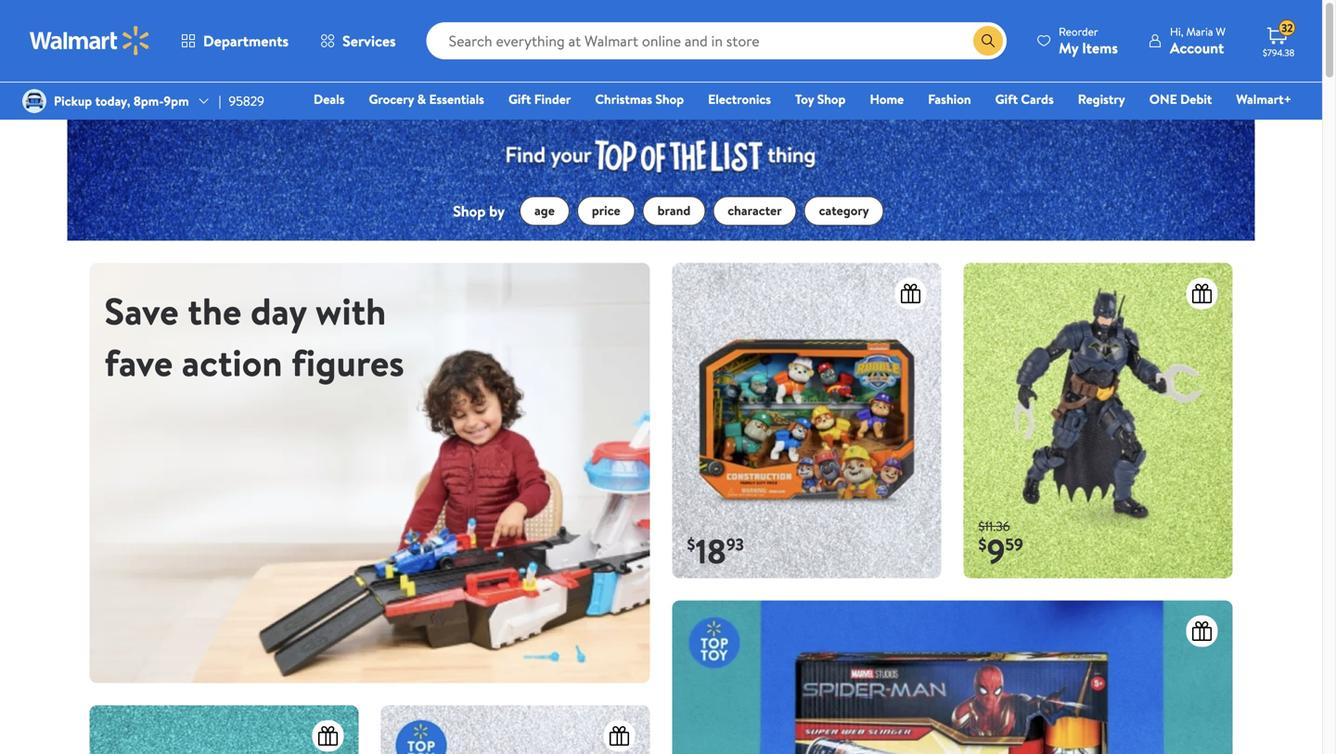 Task type: vqa. For each thing, say whether or not it's contained in the screenshot.
rightmost and
no



Task type: locate. For each thing, give the bounding box(es) containing it.
$ inside $11.36 $ 9 59
[[979, 533, 987, 556]]

 image
[[22, 89, 46, 113]]

by
[[489, 201, 505, 221]]

with
[[315, 285, 386, 337]]

shop
[[656, 90, 684, 108], [817, 90, 846, 108], [453, 201, 486, 221]]

1 horizontal spatial shop
[[656, 90, 684, 108]]

items
[[1082, 38, 1118, 58]]

Walmart Site-Wide search field
[[427, 22, 1007, 59]]

$11.36 $ 9 59
[[979, 517, 1023, 574]]

rubble & crew, toy figures gift pack, with 7 collectible figures image
[[672, 263, 942, 578]]

shop right christmas
[[656, 90, 684, 108]]

shop inside christmas shop link
[[656, 90, 684, 108]]

christmas
[[595, 90, 652, 108]]

age
[[535, 202, 555, 220]]

9pm
[[164, 92, 189, 110]]

$ left 93
[[687, 533, 696, 556]]

category button
[[804, 196, 884, 226]]

reorder my items
[[1059, 24, 1118, 58]]

2 gift from the left
[[995, 90, 1018, 108]]

category
[[819, 202, 869, 220]]

0 horizontal spatial gift
[[509, 90, 531, 108]]

shop inside toy shop "link"
[[817, 90, 846, 108]]

grocery & essentials
[[369, 90, 484, 108]]

departments button
[[165, 19, 304, 63]]

fashion link
[[920, 89, 980, 109]]

gift
[[509, 90, 531, 108], [995, 90, 1018, 108]]

fashion
[[928, 90, 971, 108]]

1 $ from the left
[[687, 533, 696, 556]]

 image
[[90, 263, 650, 683]]

0 horizontal spatial shop
[[453, 201, 486, 221]]

&
[[417, 90, 426, 108]]

today,
[[95, 92, 130, 110]]

$ inside $ 18 93
[[687, 533, 696, 556]]

gift inside "link"
[[995, 90, 1018, 108]]

registry link
[[1070, 89, 1134, 109]]

2 $ from the left
[[979, 533, 987, 556]]

shop right toy
[[817, 90, 846, 108]]

gift left cards
[[995, 90, 1018, 108]]

shop left by
[[453, 201, 486, 221]]

fave
[[104, 337, 173, 388]]

services button
[[304, 19, 412, 63]]

59
[[1005, 533, 1023, 556]]

gift finder link
[[500, 89, 579, 109]]

walmart+
[[1237, 90, 1292, 108]]

search icon image
[[981, 33, 996, 48]]

pickup
[[54, 92, 92, 110]]

Search search field
[[427, 22, 1007, 59]]

| 95829
[[219, 92, 264, 110]]

grocery
[[369, 90, 414, 108]]

1 horizontal spatial gift
[[995, 90, 1018, 108]]

character button
[[713, 196, 797, 226]]

$
[[687, 533, 696, 556], [979, 533, 987, 556]]

$11.36
[[979, 517, 1010, 535]]

toy shop
[[795, 90, 846, 108]]

$ left 59
[[979, 533, 987, 556]]

gift finder
[[509, 90, 571, 108]]

32
[[1282, 20, 1293, 36]]

8pm-
[[133, 92, 164, 110]]

grocery & essentials link
[[361, 89, 493, 109]]

save the day with fave action figures
[[104, 285, 404, 388]]

my
[[1059, 38, 1079, 58]]

registry
[[1078, 90, 1126, 108]]

0 horizontal spatial $
[[687, 533, 696, 556]]

18
[[696, 528, 726, 574]]

gift left finder
[[509, 90, 531, 108]]

character
[[728, 202, 782, 220]]

age button
[[520, 196, 570, 226]]

1 horizontal spatial $
[[979, 533, 987, 556]]

2 horizontal spatial shop
[[817, 90, 846, 108]]

brand
[[658, 202, 691, 220]]

1 gift from the left
[[509, 90, 531, 108]]

dc comics: batman adventures action figure with armor accessories image
[[964, 263, 1233, 578]]

toy
[[795, 90, 814, 108]]



Task type: describe. For each thing, give the bounding box(es) containing it.
9
[[987, 528, 1005, 574]]

walmart image
[[30, 26, 150, 56]]

save
[[104, 285, 179, 337]]

account
[[1170, 38, 1224, 58]]

debit
[[1181, 90, 1212, 108]]

day
[[251, 285, 307, 337]]

one debit
[[1150, 90, 1212, 108]]

finder
[[534, 90, 571, 108]]

services
[[343, 31, 396, 51]]

95829
[[229, 92, 264, 110]]

hi,
[[1170, 24, 1184, 39]]

shop for christmas shop
[[656, 90, 684, 108]]

deals
[[314, 90, 345, 108]]

electronics
[[708, 90, 771, 108]]

|
[[219, 92, 221, 110]]

shop by
[[453, 201, 505, 221]]

pickup today, 8pm-9pm
[[54, 92, 189, 110]]

price button
[[577, 196, 635, 226]]

maria
[[1187, 24, 1213, 39]]

w
[[1216, 24, 1226, 39]]

one
[[1150, 90, 1178, 108]]

find your top of the list thing image
[[483, 120, 839, 181]]

reorder
[[1059, 24, 1098, 39]]

cards
[[1021, 90, 1054, 108]]

gift for gift cards
[[995, 90, 1018, 108]]

gift for gift finder
[[509, 90, 531, 108]]

brand button
[[643, 196, 706, 226]]

departments
[[203, 31, 289, 51]]

93
[[726, 533, 744, 556]]

gift cards link
[[987, 89, 1062, 109]]

home
[[870, 90, 904, 108]]

gift cards
[[995, 90, 1054, 108]]

hi, maria w account
[[1170, 24, 1226, 58]]

essentials
[[429, 90, 484, 108]]

$ 18 93
[[687, 528, 744, 574]]

walmart+ link
[[1228, 89, 1300, 109]]

the
[[188, 285, 242, 337]]

action
[[182, 337, 283, 388]]

deals link
[[305, 89, 353, 109]]

$794.38
[[1263, 46, 1295, 59]]

home link
[[862, 89, 913, 109]]

price
[[592, 202, 621, 220]]

toy shop link
[[787, 89, 854, 109]]

christmas shop
[[595, 90, 684, 108]]

electronics link
[[700, 89, 780, 109]]

figures
[[291, 337, 404, 388]]

christmas shop link
[[587, 89, 692, 109]]

shop for toy shop
[[817, 90, 846, 108]]

one debit link
[[1141, 89, 1221, 109]]



